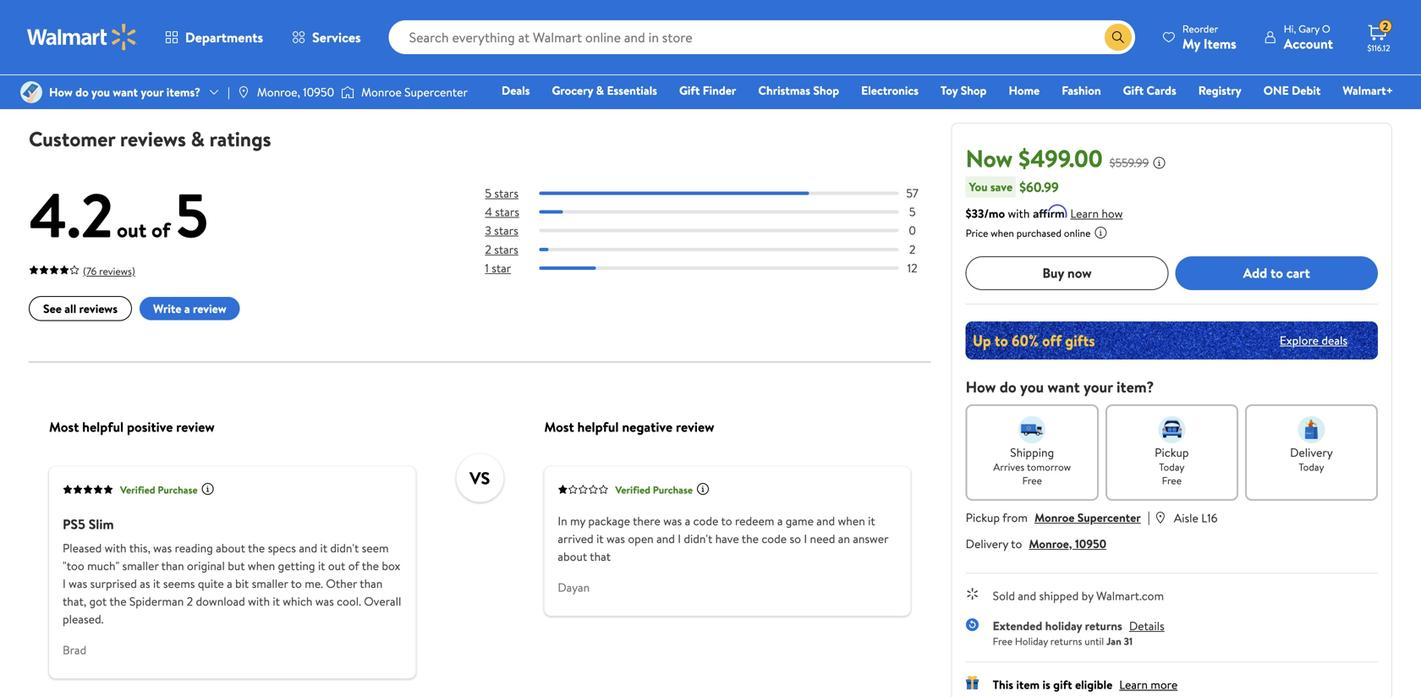 Task type: locate. For each thing, give the bounding box(es) containing it.
verified for positive
[[120, 483, 155, 497]]

man up services
[[300, 0, 325, 19]]

when inside ps5 slim pleased with this, was reading about the specs and it didn't seem "too much" smaller than original but when getting it out of the box i was surprised as it seems quite a bit smaller to me. other than that, got the spiderman 2 download with it which was cool. overall pleased.
[[248, 558, 275, 574]]

code left so
[[762, 531, 787, 547]]

write a review
[[153, 300, 227, 317]]

2 shop from the left
[[961, 82, 987, 99]]

stars down "3 stars"
[[494, 241, 518, 257]]

search icon image
[[1112, 30, 1125, 44]]

1 horizontal spatial day
[[726, 72, 741, 86]]

gift left finder
[[679, 82, 700, 99]]

1 vertical spatial ps5
[[362, 75, 384, 93]]

3+ day shipping up controller+
[[487, 51, 555, 65]]

1
[[485, 260, 489, 276]]

intent image for shipping image
[[1019, 416, 1046, 443]]

1 horizontal spatial skins
[[547, 93, 577, 112]]

this item is gift eligible learn more
[[993, 676, 1178, 693]]

2 purchase from the left
[[653, 483, 693, 497]]

0 horizontal spatial holiday
[[43, 19, 87, 38]]

31
[[1124, 634, 1133, 648]]

there
[[633, 513, 661, 529]]

with inside playstation 5 disc edition marvel's spider-man 2 limited bundle with two controllers spider-man and starlight blue dualsense and mytrix hard shell protective controller case - ps5 gaming console
[[429, 0, 454, 19]]

today inside pickup today free
[[1159, 460, 1185, 474]]

stars up 4 stars
[[494, 185, 519, 201]]

so
[[790, 531, 801, 547]]

1 vertical spatial want
[[1048, 376, 1080, 397]]

do for how do you want your items?
[[75, 84, 89, 100]]

0 horizontal spatial pickup
[[966, 509, 1000, 526]]

free up "aisle"
[[1162, 473, 1182, 488]]

gift cards
[[1123, 82, 1177, 99]]

Search search field
[[389, 20, 1135, 54]]

| right items?
[[228, 84, 230, 100]]

playstation up "two"
[[258, 0, 324, 0]]

out inside ps5 slim pleased with this, was reading about the specs and it didn't seem "too much" smaller than original but when getting it out of the box i was surprised as it seems quite a bit smaller to me. other than that, got the spiderman 2 download with it which was cool. overall pleased.
[[328, 558, 345, 574]]

0 horizontal spatial do
[[75, 84, 89, 100]]

holiday inside 2023 playstation ps 5 gaming holiday bundle:ps5_disc console with marvel's spider-man 2, god of war & the last of us remastered +wireless controller+ charging dock + 3pcs controller skins
[[483, 0, 527, 19]]

0 horizontal spatial helpful
[[82, 418, 124, 436]]

deals
[[1322, 332, 1348, 349]]

didn't inside in my package there was a code to redeem a game and when it arrived it was open and i didn't have the code so i need an answer about that
[[684, 531, 713, 547]]

out
[[117, 216, 147, 244], [328, 558, 345, 574]]

0 horizontal spatial dock
[[32, 75, 63, 93]]

1 horizontal spatial today
[[1299, 460, 1324, 474]]

2 inside ps5 slim pleased with this, was reading about the specs and it didn't seem "too much" smaller than original but when getting it out of the box i was surprised as it seems quite a bit smaller to me. other than that, got the spiderman 2 download with it which was cool. overall pleased.
[[187, 593, 193, 610]]

to left "me."
[[291, 575, 302, 592]]

2 dock from the left
[[612, 75, 643, 93]]

2023 for 2023 playstation ps 5 gaming holiday bundle:ps5_disc console with marvel's spider-man 2, god of war & the last of us remastered +wireless controller+ charging dock + 3pcs controller skins
[[483, 0, 513, 0]]

2023 up 8
[[32, 0, 62, 0]]

of left "us"
[[589, 38, 601, 56]]

was
[[663, 513, 682, 529], [607, 531, 625, 547], [153, 540, 172, 556], [69, 575, 87, 592], [315, 593, 334, 610]]

account
[[1284, 34, 1333, 53]]

5 inside playstation 5 disc edition marvel's spider-man 2 limited bundle with two controllers spider-man and starlight blue dualsense and mytrix hard shell protective controller case - ps5 gaming console
[[327, 0, 334, 0]]

2 gift from the left
[[1123, 82, 1144, 99]]

see all reviews
[[43, 300, 118, 317]]

how
[[49, 84, 73, 100], [966, 376, 996, 397]]

controller down remastered
[[483, 93, 544, 112]]

see all reviews link
[[29, 296, 132, 321]]

2023 inside 2023 playstation ps 5 gaming console disc, marvel's spider-man 2 holiday bundle, amd ryzen zen 8 cores, 16gb gddr6 ram + one controller + fast charging dock + 3pcs controller skins
[[32, 0, 62, 0]]

2 2023 from the left
[[483, 0, 513, 0]]

want down fast
[[113, 84, 138, 100]]

about up but
[[216, 540, 245, 556]]

1 horizontal spatial verified purchase information image
[[696, 482, 710, 496]]

1 horizontal spatial  image
[[341, 84, 355, 101]]

pickup for pickup today free
[[1155, 444, 1189, 460]]

2 verified purchase from the left
[[615, 483, 693, 497]]

0 vertical spatial learn
[[1071, 205, 1099, 221]]

0 vertical spatial reviews
[[120, 125, 186, 153]]

gaming
[[163, 0, 209, 0], [615, 0, 660, 0], [388, 75, 433, 93]]

was right there on the left bottom of the page
[[663, 513, 682, 529]]

gaming up the ryzen
[[163, 0, 209, 0]]

product group containing playstation 5 disc edition marvel's spider-man 2 limited bundle with two controllers spider-man and starlight blue dualsense and mytrix hard shell protective controller case - ps5 gaming console
[[258, 0, 460, 112]]

2 most from the left
[[544, 418, 574, 436]]

1 vertical spatial supercenter
[[1078, 509, 1141, 526]]

ps5 up search search field
[[756, 0, 779, 19]]

 image
[[237, 85, 250, 99]]

of inside ps5 slim pleased with this, was reading about the specs and it didn't seem "too much" smaller than original but when getting it out of the box i was surprised as it seems quite a bit smaller to me. other than that, got the spiderman 2 download with it which was cool. overall pleased.
[[348, 558, 359, 574]]

1 horizontal spatial shipping
[[744, 72, 780, 86]]

registry
[[1199, 82, 1242, 99]]

2 ps from the left
[[585, 0, 601, 0]]

verified purchase information image
[[201, 482, 215, 496], [696, 482, 710, 496]]

0 horizontal spatial free
[[993, 634, 1013, 648]]

 image
[[20, 81, 42, 103], [341, 84, 355, 101]]

3+ down miles in the top of the page
[[712, 72, 724, 86]]

0 horizontal spatial 3pcs
[[78, 75, 105, 93]]

today for delivery
[[1299, 460, 1324, 474]]

gaming right -
[[388, 75, 433, 93]]

your for item?
[[1084, 376, 1113, 397]]

3+ left war at left
[[487, 51, 498, 65]]

supercenter
[[405, 84, 468, 100], [1078, 509, 1141, 526]]

1 horizontal spatial helpful
[[577, 418, 619, 436]]

0 horizontal spatial supercenter
[[405, 84, 468, 100]]

1 gift from the left
[[679, 82, 700, 99]]

skins inside 2023 playstation ps 5 gaming holiday bundle:ps5_disc console with marvel's spider-man 2, god of war & the last of us remastered +wireless controller+ charging dock + 3pcs controller skins
[[547, 93, 577, 112]]

holiday for 2023
[[483, 0, 527, 19]]

fashion
[[1062, 82, 1101, 99]]

gift for gift finder
[[679, 82, 700, 99]]

didn't left seem
[[330, 540, 359, 556]]

reviews)
[[99, 264, 135, 278]]

your for items?
[[141, 84, 164, 100]]

spider- up ram
[[166, 0, 208, 19]]

0 vertical spatial you
[[91, 84, 110, 100]]

controller inside playstation 5 disc edition marvel's spider-man 2 limited bundle with two controllers spider-man and starlight blue dualsense and mytrix hard shell protective controller case - ps5 gaming console
[[258, 75, 318, 93]]

0 horizontal spatial monroe
[[361, 84, 402, 100]]

spider- inside 2023 new playstation 5 disc version ps5 console with wireless controller & marvel's spider-man: miles morales game
[[836, 19, 878, 38]]

answer
[[853, 531, 889, 547]]

essentials
[[607, 82, 657, 99]]

out up other
[[328, 558, 345, 574]]

shell
[[331, 56, 359, 75]]

3 product group from the left
[[483, 0, 685, 112]]

helpful left negative
[[577, 418, 619, 436]]

your left item?
[[1084, 376, 1113, 397]]

3 playstation from the left
[[516, 0, 582, 0]]

fast
[[136, 56, 160, 75]]

pickup inside pickup from monroe supercenter |
[[966, 509, 1000, 526]]

monroe, down pickup from monroe supercenter |
[[1029, 535, 1072, 552]]

1 vertical spatial pickup
[[966, 509, 1000, 526]]

helpful
[[82, 418, 124, 436], [577, 418, 619, 436]]

0 horizontal spatial want
[[113, 84, 138, 100]]

holiday up the item
[[1015, 634, 1048, 648]]

progress bar for 0
[[539, 229, 899, 232]]

charging
[[163, 56, 217, 75], [556, 75, 609, 93]]

0 vertical spatial want
[[113, 84, 138, 100]]

today down intent image for delivery in the right bottom of the page
[[1299, 460, 1324, 474]]

all
[[65, 300, 76, 317]]

playstation up marvel's
[[516, 0, 582, 0]]

1 3pcs from the left
[[78, 75, 105, 93]]

2 verified purchase information image from the left
[[696, 482, 710, 496]]

2 3pcs from the left
[[658, 75, 685, 93]]

price
[[966, 226, 988, 240]]

verified purchase information image up the reading
[[201, 482, 215, 496]]

my
[[570, 513, 585, 529]]

& inside 2023 playstation ps 5 gaming holiday bundle:ps5_disc console with marvel's spider-man 2, god of war & the last of us remastered +wireless controller+ charging dock + 3pcs controller skins
[[525, 38, 534, 56]]

to inside in my package there was a code to redeem a game and when it arrived it was open and i didn't have the code so i need an answer about that
[[721, 513, 732, 529]]

Walmart Site-Wide search field
[[389, 20, 1135, 54]]

1 horizontal spatial 3+ day shipping
[[712, 72, 780, 86]]

1 vertical spatial code
[[762, 531, 787, 547]]

services
[[312, 28, 361, 47]]

5 progress bar from the top
[[539, 266, 899, 270]]

1 verified from the left
[[120, 483, 155, 497]]

open
[[628, 531, 654, 547]]

helpful for positive
[[82, 418, 124, 436]]

playstation 5 disc edition marvel's spider-man 2 limited bundle with two controllers spider-man and starlight blue dualsense and mytrix hard shell protective controller case - ps5 gaming console
[[258, 0, 459, 112]]

overall
[[364, 593, 401, 610]]

morales
[[743, 38, 789, 56]]

vs
[[470, 466, 490, 490]]

shipping
[[1010, 444, 1054, 460]]

free down the shipping
[[1022, 473, 1042, 488]]

review for most helpful negative review
[[676, 418, 714, 436]]

 image down shell at left
[[341, 84, 355, 101]]

0 horizontal spatial monroe,
[[257, 84, 300, 100]]

today inside delivery today
[[1299, 460, 1324, 474]]

gaming for marvel's
[[163, 0, 209, 0]]

1 horizontal spatial verified
[[615, 483, 650, 497]]

2 verified from the left
[[615, 483, 650, 497]]

how for how do you want your item?
[[966, 376, 996, 397]]

1 vertical spatial 10950
[[1075, 535, 1107, 552]]

1 playstation from the left
[[65, 0, 131, 0]]

the down the surprised
[[109, 593, 127, 610]]

3pcs inside 2023 playstation ps 5 gaming holiday bundle:ps5_disc console with marvel's spider-man 2, god of war & the last of us remastered +wireless controller+ charging dock + 3pcs controller skins
[[658, 75, 685, 93]]

0 horizontal spatial day
[[501, 51, 516, 65]]

1 shop from the left
[[813, 82, 839, 99]]

$499.00
[[1019, 142, 1103, 175]]

1 progress bar from the top
[[539, 192, 899, 195]]

0 horizontal spatial charging
[[163, 56, 217, 75]]

1 verified purchase information image from the left
[[201, 482, 215, 496]]

1 horizontal spatial dock
[[612, 75, 643, 93]]

1 vertical spatial learn
[[1120, 676, 1148, 693]]

0 horizontal spatial  image
[[20, 81, 42, 103]]

affirm image
[[1033, 204, 1067, 218]]

learn left more
[[1120, 676, 1148, 693]]

marvel's inside 2023 new playstation 5 disc version ps5 console with wireless controller & marvel's spider-man: miles morales game
[[785, 19, 833, 38]]

stars for 3 stars
[[494, 222, 518, 239]]

$60.99
[[1020, 177, 1059, 196]]

pickup left from
[[966, 509, 1000, 526]]

debit
[[1292, 82, 1321, 99]]

gaming for console
[[615, 0, 660, 0]]

do for how do you want your item?
[[1000, 376, 1017, 397]]

2 horizontal spatial 2023
[[709, 0, 739, 0]]

one debit
[[1264, 82, 1321, 99]]

0 horizontal spatial verified
[[120, 483, 155, 497]]

2 vertical spatial ps5
[[63, 515, 85, 534]]

with left wireless
[[833, 0, 858, 19]]

want for items?
[[113, 84, 138, 100]]

of inside 4.2 out of 5
[[151, 216, 170, 244]]

i down "too
[[63, 575, 66, 592]]

0 horizontal spatial when
[[248, 558, 275, 574]]

dock inside 2023 playstation ps 5 gaming console disc, marvel's spider-man 2 holiday bundle, amd ryzen zen 8 cores, 16gb gddr6 ram + one controller + fast charging dock + 3pcs controller skins
[[32, 75, 63, 93]]

holiday inside 2023 playstation ps 5 gaming console disc, marvel's spider-man 2 holiday bundle, amd ryzen zen 8 cores, 16gb gddr6 ram + one controller + fast charging dock + 3pcs controller skins
[[43, 19, 87, 38]]

0 horizontal spatial shop
[[813, 82, 839, 99]]

1 most from the left
[[49, 418, 79, 436]]

ps for marvel's
[[134, 0, 150, 0]]

man
[[208, 0, 233, 19], [300, 0, 325, 19], [395, 19, 421, 38], [605, 19, 631, 38]]

10950
[[303, 84, 334, 100], [1075, 535, 1107, 552]]

1 helpful from the left
[[82, 418, 124, 436]]

1 horizontal spatial i
[[678, 531, 681, 547]]

1 horizontal spatial shop
[[961, 82, 987, 99]]

was up that, at the bottom
[[69, 575, 87, 592]]

marvel's inside 2023 playstation ps 5 gaming console disc, marvel's spider-man 2 holiday bundle, amd ryzen zen 8 cores, 16gb gddr6 ram + one controller + fast charging dock + 3pcs controller skins
[[115, 0, 163, 19]]

spider-
[[166, 0, 208, 19], [258, 0, 300, 19], [354, 19, 395, 38], [564, 19, 605, 38], [836, 19, 878, 38]]

controller inside 2023 playstation ps 5 gaming holiday bundle:ps5_disc console with marvel's spider-man 2, god of war & the last of us remastered +wireless controller+ charging dock + 3pcs controller skins
[[483, 93, 544, 112]]

out up reviews) on the left
[[117, 216, 147, 244]]

stars right "4"
[[495, 204, 519, 220]]

supercenter up monroe, 10950 button
[[1078, 509, 1141, 526]]

1 vertical spatial when
[[838, 513, 865, 529]]

free up "this"
[[993, 634, 1013, 648]]

disc inside playstation 5 disc edition marvel's spider-man 2 limited bundle with two controllers spider-man and starlight blue dualsense and mytrix hard shell protective controller case - ps5 gaming console
[[337, 0, 363, 0]]

3 progress bar from the top
[[539, 229, 899, 232]]

2
[[328, 0, 335, 19], [32, 19, 39, 38], [1383, 19, 1388, 34], [485, 241, 491, 257], [909, 241, 916, 257], [187, 593, 193, 610]]

0 horizontal spatial ps5
[[63, 515, 85, 534]]

progress bar
[[539, 192, 899, 195], [539, 210, 899, 214], [539, 229, 899, 232], [539, 248, 899, 251], [539, 266, 899, 270]]

ps inside 2023 playstation ps 5 gaming holiday bundle:ps5_disc console with marvel's spider-man 2, god of war & the last of us remastered +wireless controller+ charging dock + 3pcs controller skins
[[585, 0, 601, 0]]

marvel's inside playstation 5 disc edition marvel's spider-man 2 limited bundle with two controllers spider-man and starlight blue dualsense and mytrix hard shell protective controller case - ps5 gaming console
[[411, 0, 459, 0]]

when down $33/mo with
[[991, 226, 1014, 240]]

when right but
[[248, 558, 275, 574]]

2023 inside 2023 playstation ps 5 gaming holiday bundle:ps5_disc console with marvel's spider-man 2, god of war & the last of us remastered +wireless controller+ charging dock + 3pcs controller skins
[[483, 0, 513, 0]]

monroe supercenter button
[[1035, 509, 1141, 526]]

1 today from the left
[[1159, 460, 1185, 474]]

console
[[32, 0, 80, 19], [632, 0, 680, 19], [782, 0, 830, 19], [258, 93, 306, 112]]

1 horizontal spatial 3pcs
[[658, 75, 685, 93]]

walmart image
[[27, 24, 137, 51]]

free inside extended holiday returns details free holiday returns until jan 31
[[993, 634, 1013, 648]]

0 horizontal spatial verified purchase information image
[[201, 482, 215, 496]]

4 playstation from the left
[[772, 0, 838, 0]]

2023 inside 2023 new playstation 5 disc version ps5 console with wireless controller & marvel's spider-man: miles morales game
[[709, 0, 739, 0]]

version
[[709, 0, 753, 19]]

about inside in my package there was a code to redeem a game and when it arrived it was open and i didn't have the code so i need an answer about that
[[558, 548, 587, 565]]

0 horizontal spatial disc
[[337, 0, 363, 0]]

1 horizontal spatial how
[[966, 376, 996, 397]]

5 inside 2023 playstation ps 5 gaming holiday bundle:ps5_disc console with marvel's spider-man 2, god of war & the last of us remastered +wireless controller+ charging dock + 3pcs controller skins
[[604, 0, 611, 0]]

progress bar for 12
[[539, 266, 899, 270]]

1 vertical spatial smaller
[[252, 575, 288, 592]]

product group containing 2023 new playstation 5 disc version ps5 console with wireless controller & marvel's spider-man: miles morales game
[[709, 0, 911, 96]]

playstation inside playstation 5 disc edition marvel's spider-man 2 limited bundle with two controllers spider-man and starlight blue dualsense and mytrix hard shell protective controller case - ps5 gaming console
[[258, 0, 324, 0]]

4 product group from the left
[[709, 0, 911, 96]]

3pcs right essentials
[[658, 75, 685, 93]]

2 progress bar from the top
[[539, 210, 899, 214]]

0 horizontal spatial verified purchase
[[120, 483, 198, 497]]

you up the intent image for shipping
[[1020, 376, 1044, 397]]

delivery for to
[[966, 535, 1008, 552]]

ps for console
[[585, 0, 601, 0]]

2 helpful from the left
[[577, 418, 619, 436]]

hard
[[299, 56, 328, 75]]

1 horizontal spatial gift
[[1123, 82, 1144, 99]]

stars for 4 stars
[[495, 204, 519, 220]]

playstation inside 2023 new playstation 5 disc version ps5 console with wireless controller & marvel's spider-man: miles morales game
[[772, 0, 838, 0]]

product group
[[32, 0, 234, 96], [258, 0, 460, 112], [483, 0, 685, 112], [709, 0, 911, 96]]

2 horizontal spatial when
[[991, 226, 1014, 240]]

1 horizontal spatial returns
[[1085, 617, 1123, 634]]

3+ day shipping down 16
[[712, 72, 780, 86]]

1 horizontal spatial ps
[[585, 0, 601, 0]]

you down 16gb
[[91, 84, 110, 100]]

god
[[648, 19, 673, 38]]

do up the shipping
[[1000, 376, 1017, 397]]

from
[[1003, 509, 1028, 526]]

ps5 right -
[[362, 75, 384, 93]]

1 disc from the left
[[337, 0, 363, 0]]

than
[[161, 558, 184, 574], [360, 575, 383, 592]]

i inside ps5 slim pleased with this, was reading about the specs and it didn't seem "too much" smaller than original but when getting it out of the box i was surprised as it seems quite a bit smaller to me. other than that, got the spiderman 2 download with it which was cool. overall pleased.
[[63, 575, 66, 592]]

console left version
[[632, 0, 680, 19]]

man left 2,
[[605, 19, 631, 38]]

and up need
[[817, 513, 835, 529]]

with left marvel's
[[483, 19, 508, 38]]

smaller right bit
[[252, 575, 288, 592]]

purchase for negative
[[653, 483, 693, 497]]

0 vertical spatial shipping
[[518, 51, 555, 65]]

1 horizontal spatial when
[[838, 513, 865, 529]]

gddr6
[[118, 38, 164, 56]]

supercenter down 'protective'
[[405, 84, 468, 100]]

a
[[184, 300, 190, 317], [685, 513, 691, 529], [777, 513, 783, 529], [227, 575, 232, 592]]

gaming inside 2023 playstation ps 5 gaming holiday bundle:ps5_disc console with marvel's spider-man 2, god of war & the last of us remastered +wireless controller+ charging dock + 3pcs controller skins
[[615, 0, 660, 0]]

gifting made easy image
[[966, 676, 979, 689]]

gift finder link
[[672, 81, 744, 99]]

day
[[501, 51, 516, 65], [726, 72, 741, 86]]

2 today from the left
[[1299, 460, 1324, 474]]

1 product group from the left
[[32, 0, 234, 96]]

1 vertical spatial your
[[1084, 376, 1113, 397]]

1 horizontal spatial didn't
[[684, 531, 713, 547]]

 image down one
[[20, 81, 42, 103]]

holiday for extended
[[1015, 634, 1048, 648]]

arrived
[[558, 531, 594, 547]]

shop right christmas
[[813, 82, 839, 99]]

holiday
[[483, 0, 527, 19], [43, 19, 87, 38], [1015, 634, 1048, 648]]

2 playstation from the left
[[258, 0, 324, 0]]

deals link
[[494, 81, 538, 99]]

it
[[868, 513, 875, 529], [596, 531, 604, 547], [320, 540, 327, 556], [318, 558, 325, 574], [153, 575, 160, 592], [273, 593, 280, 610]]

1 verified purchase from the left
[[120, 483, 198, 497]]

1 horizontal spatial free
[[1022, 473, 1042, 488]]

0 horizontal spatial most
[[49, 418, 79, 436]]

to left cart at the top
[[1271, 264, 1283, 282]]

controller inside 2023 new playstation 5 disc version ps5 console with wireless controller & marvel's spider-man: miles morales game
[[709, 19, 769, 38]]

verified purchase information image up in my package there was a code to redeem a game and when it arrived it was open and i didn't have the code so i need an answer about that
[[696, 482, 710, 496]]

1 horizontal spatial gaming
[[388, 75, 433, 93]]

when up the an in the bottom of the page
[[838, 513, 865, 529]]

holiday inside extended holiday returns details free holiday returns until jan 31
[[1015, 634, 1048, 648]]

2 disc from the left
[[852, 0, 877, 0]]

1 vertical spatial 3+ day shipping
[[712, 72, 780, 86]]

0 horizontal spatial 3+
[[487, 51, 498, 65]]

2 horizontal spatial free
[[1162, 473, 1182, 488]]

returns
[[1085, 617, 1123, 634], [1051, 634, 1082, 648]]

review right negative
[[676, 418, 714, 436]]

add to cart button
[[1175, 256, 1378, 290]]

1 vertical spatial you
[[1020, 376, 1044, 397]]

pickup from monroe supercenter |
[[966, 507, 1150, 526]]

4 progress bar from the top
[[539, 248, 899, 251]]

1 horizontal spatial ps5
[[362, 75, 384, 93]]

with down bit
[[248, 593, 270, 610]]

review right write
[[193, 300, 227, 317]]

ps5 inside ps5 slim pleased with this, was reading about the specs and it didn't seem "too much" smaller than original but when getting it out of the box i was surprised as it seems quite a bit smaller to me. other than that, got the spiderman 2 download with it which was cool. overall pleased.
[[63, 515, 85, 534]]

explore deals
[[1280, 332, 1348, 349]]

0 vertical spatial pickup
[[1155, 444, 1189, 460]]

ps inside 2023 playstation ps 5 gaming console disc, marvel's spider-man 2 holiday bundle, amd ryzen zen 8 cores, 16gb gddr6 ram + one controller + fast charging dock + 3pcs controller skins
[[134, 0, 150, 0]]

in
[[558, 513, 567, 529]]

than up overall at the left bottom of page
[[360, 575, 383, 592]]

2 down 'seems'
[[187, 593, 193, 610]]

shipping down 16
[[744, 72, 780, 86]]

1 horizontal spatial purchase
[[653, 483, 693, 497]]

console up game
[[782, 0, 830, 19]]

controller down new
[[709, 19, 769, 38]]

3 2023 from the left
[[709, 0, 739, 0]]

dualsense
[[340, 38, 401, 56]]

console inside 2023 playstation ps 5 gaming console disc, marvel's spider-man 2 holiday bundle, amd ryzen zen 8 cores, 16gb gddr6 ram + one controller + fast charging dock + 3pcs controller skins
[[32, 0, 80, 19]]

2023 up marvel's
[[483, 0, 513, 0]]

intent image for delivery image
[[1298, 416, 1325, 443]]

original
[[187, 558, 225, 574]]

1 horizontal spatial verified purchase
[[615, 483, 693, 497]]

that
[[590, 548, 611, 565]]

code up have
[[693, 513, 719, 529]]

up to sixty percent off deals. shop now. image
[[966, 321, 1378, 359]]

departments button
[[151, 17, 278, 58]]

1 horizontal spatial smaller
[[252, 575, 288, 592]]

about down arrived
[[558, 548, 587, 565]]

stars
[[494, 185, 519, 201], [495, 204, 519, 220], [494, 222, 518, 239], [494, 241, 518, 257]]

0 horizontal spatial out
[[117, 216, 147, 244]]

0 horizontal spatial shipping
[[518, 51, 555, 65]]

gaming inside 2023 playstation ps 5 gaming console disc, marvel's spider-man 2 holiday bundle, amd ryzen zen 8 cores, 16gb gddr6 ram + one controller + fast charging dock + 3pcs controller skins
[[163, 0, 209, 0]]

0 horizontal spatial gaming
[[163, 0, 209, 0]]

to up have
[[721, 513, 732, 529]]

1 ps from the left
[[134, 0, 150, 0]]

monroe, 10950 button
[[1029, 535, 1107, 552]]

mytrix
[[258, 56, 296, 75]]

free
[[1022, 473, 1042, 488], [1162, 473, 1182, 488], [993, 634, 1013, 648]]

1 vertical spatial reviews
[[79, 300, 118, 317]]

0 vertical spatial smaller
[[122, 558, 159, 574]]

0 vertical spatial monroe,
[[257, 84, 300, 100]]

as
[[140, 575, 150, 592]]

1 horizontal spatial reviews
[[120, 125, 186, 153]]

edition
[[366, 0, 407, 0]]

1 horizontal spatial delivery
[[1290, 444, 1333, 460]]

day up controller+
[[501, 51, 516, 65]]

monroe,
[[257, 84, 300, 100], [1029, 535, 1072, 552]]

see
[[43, 300, 62, 317]]

pickup down intent image for pickup
[[1155, 444, 1189, 460]]

2 inside playstation 5 disc edition marvel's spider-man 2 limited bundle with two controllers spider-man and starlight blue dualsense and mytrix hard shell protective controller case - ps5 gaming console
[[328, 0, 335, 19]]

and down bundle
[[404, 38, 425, 56]]

man up departments
[[208, 0, 233, 19]]

today down intent image for pickup
[[1159, 460, 1185, 474]]

16gb
[[84, 38, 114, 56]]

0 vertical spatial your
[[141, 84, 164, 100]]

1 vertical spatial how
[[966, 376, 996, 397]]

how do you want your item?
[[966, 376, 1154, 397]]

1 horizontal spatial pickup
[[1155, 444, 1189, 460]]

and up getting
[[299, 540, 317, 556]]

0 vertical spatial ps5
[[756, 0, 779, 19]]

learn more about strikethrough prices image
[[1153, 156, 1166, 169]]

1 dock from the left
[[32, 75, 63, 93]]

reviews down how do you want your items?
[[120, 125, 186, 153]]

2 product group from the left
[[258, 0, 460, 112]]

dayan
[[558, 579, 590, 596]]

console up cores,
[[32, 0, 80, 19]]

amd
[[137, 19, 168, 38]]

intent image for pickup image
[[1158, 416, 1186, 443]]

finder
[[703, 82, 736, 99]]

add to cart
[[1243, 264, 1310, 282]]

skins down +wireless
[[547, 93, 577, 112]]

1 horizontal spatial do
[[1000, 376, 1017, 397]]

dock down "us"
[[612, 75, 643, 93]]

learn up online
[[1071, 205, 1099, 221]]

1 2023 from the left
[[32, 0, 62, 0]]

1 purchase from the left
[[158, 483, 198, 497]]

miles
[[709, 38, 740, 56]]

5 inside 2023 new playstation 5 disc version ps5 console with wireless controller & marvel's spider-man: miles morales game
[[841, 0, 848, 0]]

smaller down the this,
[[122, 558, 159, 574]]

holiday right 8
[[43, 19, 87, 38]]

delivery for today
[[1290, 444, 1333, 460]]

1 vertical spatial monroe,
[[1029, 535, 1072, 552]]

dock
[[32, 75, 63, 93], [612, 75, 643, 93]]

playstation inside 2023 playstation ps 5 gaming holiday bundle:ps5_disc console with marvel's spider-man 2, god of war & the last of us remastered +wireless controller+ charging dock + 3pcs controller skins
[[516, 0, 582, 0]]

review right positive
[[176, 418, 215, 436]]

1 horizontal spatial 2023
[[483, 0, 513, 0]]

today for pickup
[[1159, 460, 1185, 474]]

0 horizontal spatial gift
[[679, 82, 700, 99]]

| left "aisle"
[[1148, 507, 1150, 526]]

services button
[[278, 17, 375, 58]]



Task type: vqa. For each thing, say whether or not it's contained in the screenshot.
when to the middle
yes



Task type: describe. For each thing, give the bounding box(es) containing it.
free inside shipping arrives tomorrow free
[[1022, 473, 1042, 488]]

12
[[907, 260, 918, 276]]

walmart+
[[1343, 82, 1393, 99]]

3 stars
[[485, 222, 518, 239]]

but
[[228, 558, 245, 574]]

limited
[[339, 0, 382, 19]]

verified purchase information image for most helpful positive review
[[201, 482, 215, 496]]

supercenter inside pickup from monroe supercenter |
[[1078, 509, 1141, 526]]

spider- inside 2023 playstation ps 5 gaming console disc, marvel's spider-man 2 holiday bundle, amd ryzen zen 8 cores, 16gb gddr6 ram + one controller + fast charging dock + 3pcs controller skins
[[166, 0, 208, 19]]

spiderman
[[129, 593, 184, 610]]

was down the package
[[607, 531, 625, 547]]

man inside 2023 playstation ps 5 gaming holiday bundle:ps5_disc console with marvel's spider-man 2, god of war & the last of us remastered +wireless controller+ charging dock + 3pcs controller skins
[[605, 19, 631, 38]]

monroe inside pickup from monroe supercenter |
[[1035, 509, 1075, 526]]

verified for negative
[[615, 483, 650, 497]]

product group containing 2023 playstation ps 5 gaming holiday bundle:ps5_disc console with marvel's spider-man 2, god of war & the last of us remastered +wireless controller+ charging dock + 3pcs controller skins
[[483, 0, 685, 112]]

progress bar for 5
[[539, 210, 899, 214]]

download
[[196, 593, 245, 610]]

stars for 5 stars
[[494, 185, 519, 201]]

one
[[32, 56, 58, 75]]

2 stars
[[485, 241, 518, 257]]

disc inside 2023 new playstation 5 disc version ps5 console with wireless controller & marvel's spider-man: miles morales game
[[852, 0, 877, 0]]

ryzen
[[171, 19, 206, 38]]

progress bar for 2
[[539, 248, 899, 251]]

bit
[[235, 575, 249, 592]]

to inside ps5 slim pleased with this, was reading about the specs and it didn't seem "too much" smaller than original but when getting it out of the box i was surprised as it seems quite a bit smaller to me. other than that, got the spiderman 2 download with it which was cool. overall pleased.
[[291, 575, 302, 592]]

controller down walmart image
[[61, 56, 121, 75]]

4.2
[[29, 172, 114, 257]]

two
[[258, 19, 281, 38]]

bundle
[[386, 0, 426, 19]]

most for most helpful negative review
[[544, 418, 574, 436]]

toy shop link
[[933, 81, 994, 99]]

console inside 2023 new playstation 5 disc version ps5 console with wireless controller & marvel's spider-man: miles morales game
[[782, 0, 830, 19]]

learn inside "learn how" button
[[1071, 205, 1099, 221]]

with inside 2023 playstation ps 5 gaming holiday bundle:ps5_disc console with marvel's spider-man 2, god of war & the last of us remastered +wireless controller+ charging dock + 3pcs controller skins
[[483, 19, 508, 38]]

to down from
[[1011, 535, 1022, 552]]

verified purchase for positive
[[120, 483, 198, 497]]

learn how button
[[1071, 205, 1123, 222]]

5 stars
[[485, 185, 519, 201]]

+ inside 2023 playstation ps 5 gaming holiday bundle:ps5_disc console with marvel's spider-man 2, god of war & the last of us remastered +wireless controller+ charging dock + 3pcs controller skins
[[646, 75, 655, 93]]

customer reviews & ratings
[[29, 125, 271, 153]]

now
[[1068, 264, 1092, 282]]

game
[[786, 513, 814, 529]]

0 vertical spatial supercenter
[[405, 84, 468, 100]]

eligible
[[1075, 676, 1113, 693]]

0 vertical spatial day
[[501, 51, 516, 65]]

buy now
[[1043, 264, 1092, 282]]

0
[[909, 222, 916, 239]]

legal information image
[[1094, 226, 1108, 239]]

marvel's
[[512, 19, 560, 38]]

more
[[1151, 676, 1178, 693]]

stars for 2 stars
[[494, 241, 518, 257]]

spider- down edition
[[354, 19, 395, 38]]

learn more button
[[1120, 676, 1178, 693]]

a inside ps5 slim pleased with this, was reading about the specs and it didn't seem "too much" smaller than original but when getting it out of the box i was surprised as it seems quite a bit smaller to me. other than that, got the spiderman 2 download with it which was cool. overall pleased.
[[227, 575, 232, 592]]

you for how do you want your item?
[[1020, 376, 1044, 397]]

bundle,
[[90, 19, 134, 38]]

was right the this,
[[153, 540, 172, 556]]

l16
[[1201, 510, 1218, 526]]

online
[[1064, 226, 1091, 240]]

protective
[[362, 56, 424, 75]]

christmas shop link
[[751, 81, 847, 99]]

& inside 2023 new playstation 5 disc version ps5 console with wireless controller & marvel's spider-man: miles morales game
[[773, 19, 782, 38]]

dock inside 2023 playstation ps 5 gaming holiday bundle:ps5_disc console with marvel's spider-man 2, god of war & the last of us remastered +wireless controller+ charging dock + 3pcs controller skins
[[612, 75, 643, 93]]

2023 for 2023 new playstation 5 disc version ps5 console with wireless controller & marvel's spider-man: miles morales game
[[709, 0, 739, 0]]

+ right ram
[[200, 38, 208, 56]]

item?
[[1117, 376, 1154, 397]]

0 vertical spatial 3+
[[487, 51, 498, 65]]

 image for monroe supercenter
[[341, 84, 355, 101]]

+wireless
[[557, 56, 614, 75]]

now
[[966, 142, 1013, 175]]

and right open
[[657, 531, 675, 547]]

2 down 0
[[909, 241, 916, 257]]

product group containing 2023 playstation ps 5 gaming console disc, marvel's spider-man 2 holiday bundle, amd ryzen zen 8 cores, 16gb gddr6 ram + one controller + fast charging dock + 3pcs controller skins
[[32, 0, 234, 96]]

ps5 inside 2023 new playstation 5 disc version ps5 console with wireless controller & marvel's spider-man: miles morales game
[[756, 0, 779, 19]]

cart
[[1287, 264, 1310, 282]]

verified purchase for negative
[[615, 483, 693, 497]]

1 horizontal spatial monroe,
[[1029, 535, 1072, 552]]

sold and shipped by walmart.com
[[993, 587, 1164, 604]]

man down edition
[[395, 19, 421, 38]]

most for most helpful positive review
[[49, 418, 79, 436]]

cards
[[1147, 82, 1177, 99]]

2,
[[634, 19, 644, 38]]

spider- inside 2023 playstation ps 5 gaming holiday bundle:ps5_disc console with marvel's spider-man 2, god of war & the last of us remastered +wireless controller+ charging dock + 3pcs controller skins
[[564, 19, 605, 38]]

gift for gift cards
[[1123, 82, 1144, 99]]

0 horizontal spatial than
[[161, 558, 184, 574]]

how for how do you want your items?
[[49, 84, 73, 100]]

hi, gary o account
[[1284, 22, 1333, 53]]

ps5 inside playstation 5 disc edition marvel's spider-man 2 limited bundle with two controllers spider-man and starlight blue dualsense and mytrix hard shell protective controller case - ps5 gaming console
[[362, 75, 384, 93]]

was down "me."
[[315, 593, 334, 610]]

0 horizontal spatial code
[[693, 513, 719, 529]]

monroe, 10950
[[257, 84, 334, 100]]

gaming inside playstation 5 disc edition marvel's spider-man 2 limited bundle with two controllers spider-man and starlight blue dualsense and mytrix hard shell protective controller case - ps5 gaming console
[[388, 75, 433, 93]]

0 horizontal spatial reviews
[[79, 300, 118, 317]]

items?
[[166, 84, 201, 100]]

2 down 3
[[485, 241, 491, 257]]

surprised
[[90, 575, 137, 592]]

delivery to monroe, 10950
[[966, 535, 1107, 552]]

ratings
[[210, 125, 271, 153]]

(76
[[83, 264, 97, 278]]

an
[[838, 531, 850, 547]]

0 vertical spatial 10950
[[303, 84, 334, 100]]

buy now button
[[966, 256, 1169, 290]]

1 vertical spatial day
[[726, 72, 741, 86]]

remastered
[[483, 56, 554, 75]]

walmart.com
[[1097, 587, 1164, 604]]

customer
[[29, 125, 115, 153]]

electronics link
[[854, 81, 926, 99]]

verified purchase information image for most helpful negative review
[[696, 482, 710, 496]]

one debit link
[[1256, 81, 1329, 99]]

with up "price when purchased online"
[[1008, 205, 1030, 221]]

and right sold
[[1018, 587, 1036, 604]]

quite
[[198, 575, 224, 592]]

the left specs
[[248, 540, 265, 556]]

the
[[537, 38, 558, 56]]

4 stars
[[485, 204, 519, 220]]

grocery & essentials
[[552, 82, 657, 99]]

holiday
[[1045, 617, 1082, 634]]

1 horizontal spatial than
[[360, 575, 383, 592]]

registry link
[[1191, 81, 1249, 99]]

gift
[[1053, 676, 1072, 693]]

grocery & essentials link
[[544, 81, 665, 99]]

+ left fast
[[125, 56, 133, 75]]

2 horizontal spatial i
[[804, 531, 807, 547]]

slim
[[89, 515, 114, 534]]

zen
[[209, 19, 231, 38]]

+ right one
[[66, 75, 74, 93]]

gift cards link
[[1116, 81, 1184, 99]]

with up much"
[[105, 540, 127, 556]]

a right there on the left bottom of the page
[[685, 513, 691, 529]]

case
[[322, 75, 350, 93]]

skins inside 2023 playstation ps 5 gaming console disc, marvel's spider-man 2 holiday bundle, amd ryzen zen 8 cores, 16gb gddr6 ram + one controller + fast charging dock + 3pcs controller skins
[[172, 75, 201, 93]]

most helpful negative review
[[544, 418, 714, 436]]

with inside 2023 new playstation 5 disc version ps5 console with wireless controller & marvel's spider-man: miles morales game
[[833, 0, 858, 19]]

1 star
[[485, 260, 511, 276]]

purchase for positive
[[158, 483, 198, 497]]

of left war at left
[[483, 38, 496, 56]]

starlight
[[258, 38, 308, 56]]

reading
[[175, 540, 213, 556]]

have
[[715, 531, 739, 547]]

2 inside 2023 playstation ps 5 gaming console disc, marvel's spider-man 2 holiday bundle, amd ryzen zen 8 cores, 16gb gddr6 ram + one controller + fast charging dock + 3pcs controller skins
[[32, 19, 39, 38]]

the down seem
[[362, 558, 379, 574]]

aisle
[[1174, 510, 1199, 526]]

free inside pickup today free
[[1162, 473, 1182, 488]]

0 vertical spatial |
[[228, 84, 230, 100]]

1 vertical spatial 3+
[[712, 72, 724, 86]]

0 vertical spatial monroe
[[361, 84, 402, 100]]

charging inside 2023 playstation ps 5 gaming holiday bundle:ps5_disc console with marvel's spider-man 2, god of war & the last of us remastered +wireless controller+ charging dock + 3pcs controller skins
[[556, 75, 609, 93]]

star
[[492, 260, 511, 276]]

0 vertical spatial 3+ day shipping
[[487, 51, 555, 65]]

didn't inside ps5 slim pleased with this, was reading about the specs and it didn't seem "too much" smaller than original but when getting it out of the box i was surprised as it seems quite a bit smaller to me. other than that, got the spiderman 2 download with it which was cool. overall pleased.
[[330, 540, 359, 556]]

pickup for pickup from monroe supercenter |
[[966, 509, 1000, 526]]

3pcs inside 2023 playstation ps 5 gaming console disc, marvel's spider-man 2 holiday bundle, amd ryzen zen 8 cores, 16gb gddr6 ram + one controller + fast charging dock + 3pcs controller skins
[[78, 75, 105, 93]]

console inside playstation 5 disc edition marvel's spider-man 2 limited bundle with two controllers spider-man and starlight blue dualsense and mytrix hard shell protective controller case - ps5 gaming console
[[258, 93, 306, 112]]

2023 for 2023 playstation ps 5 gaming console disc, marvel's spider-man 2 holiday bundle, amd ryzen zen 8 cores, 16gb gddr6 ram + one controller + fast charging dock + 3pcs controller skins
[[32, 0, 62, 0]]

shop for toy shop
[[961, 82, 987, 99]]

5 inside 2023 playstation ps 5 gaming console disc, marvel's spider-man 2 holiday bundle, amd ryzen zen 8 cores, 16gb gddr6 ram + one controller + fast charging dock + 3pcs controller skins
[[153, 0, 160, 0]]

progress bar for 57
[[539, 192, 899, 195]]

 image for how do you want your items?
[[20, 81, 42, 103]]

write a review link
[[139, 296, 241, 321]]

helpful for negative
[[577, 418, 619, 436]]

playstation inside 2023 playstation ps 5 gaming console disc, marvel's spider-man 2 holiday bundle, amd ryzen zen 8 cores, 16gb gddr6 ram + one controller + fast charging dock + 3pcs controller skins
[[65, 0, 131, 0]]

seems
[[163, 575, 195, 592]]

about inside ps5 slim pleased with this, was reading about the specs and it didn't seem "too much" smaller than original but when getting it out of the box i was surprised as it seems quite a bit smaller to me. other than that, got the spiderman 2 download with it which was cool. overall pleased.
[[216, 540, 245, 556]]

until
[[1085, 634, 1104, 648]]

shipped
[[1039, 587, 1079, 604]]

1 horizontal spatial 10950
[[1075, 535, 1107, 552]]

and inside ps5 slim pleased with this, was reading about the specs and it didn't seem "too much" smaller than original but when getting it out of the box i was surprised as it seems quite a bit smaller to me. other than that, got the spiderman 2 download with it which was cool. overall pleased.
[[299, 540, 317, 556]]

details button
[[1129, 617, 1165, 634]]

arrives
[[994, 460, 1025, 474]]

last
[[562, 38, 585, 56]]

a right write
[[184, 300, 190, 317]]

when inside in my package there was a code to redeem a game and when it arrived it was open and i didn't have the code so i need an answer about that
[[838, 513, 865, 529]]

pleased.
[[63, 611, 104, 628]]

$33/mo
[[966, 205, 1005, 221]]

this,
[[129, 540, 150, 556]]

to inside button
[[1271, 264, 1283, 282]]

review for most helpful positive review
[[176, 418, 215, 436]]

1 vertical spatial shipping
[[744, 72, 780, 86]]

charging inside 2023 playstation ps 5 gaming console disc, marvel's spider-man 2 holiday bundle, amd ryzen zen 8 cores, 16gb gddr6 ram + one controller + fast charging dock + 3pcs controller skins
[[163, 56, 217, 75]]

shop for christmas shop
[[813, 82, 839, 99]]

got
[[89, 593, 107, 610]]

console inside 2023 playstation ps 5 gaming holiday bundle:ps5_disc console with marvel's spider-man 2, god of war & the last of us remastered +wireless controller+ charging dock + 3pcs controller skins
[[632, 0, 680, 19]]

0 horizontal spatial returns
[[1051, 634, 1082, 648]]

out inside 4.2 out of 5
[[117, 216, 147, 244]]

1 horizontal spatial |
[[1148, 507, 1150, 526]]

man inside 2023 playstation ps 5 gaming console disc, marvel's spider-man 2 holiday bundle, amd ryzen zen 8 cores, 16gb gddr6 ram + one controller + fast charging dock + 3pcs controller skins
[[208, 0, 233, 19]]

you for how do you want your items?
[[91, 84, 110, 100]]

a left game
[[777, 513, 783, 529]]

2 up the $116.12
[[1383, 19, 1388, 34]]

controller down "gddr6"
[[108, 75, 168, 93]]

the inside in my package there was a code to redeem a game and when it arrived it was open and i didn't have the code so i need an answer about that
[[742, 531, 759, 547]]

want for item?
[[1048, 376, 1080, 397]]

monroe supercenter
[[361, 84, 468, 100]]

spider- up starlight on the left top
[[258, 0, 300, 19]]

extended holiday returns details free holiday returns until jan 31
[[993, 617, 1165, 648]]

and up monroe supercenter
[[424, 19, 445, 38]]



